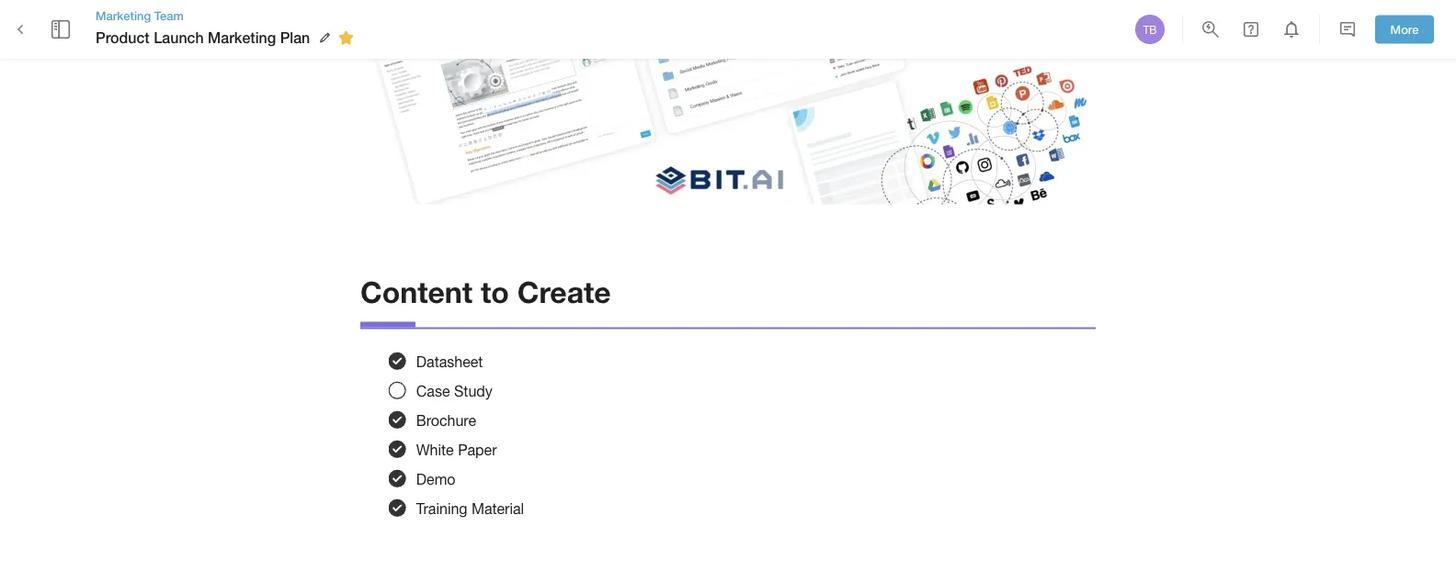 Task type: locate. For each thing, give the bounding box(es) containing it.
create
[[517, 275, 611, 309]]

content to create
[[360, 275, 611, 309]]

marketing
[[96, 8, 151, 22], [208, 29, 276, 46]]

0 vertical spatial marketing
[[96, 8, 151, 22]]

white
[[416, 442, 454, 459]]

remove favorite image
[[335, 27, 357, 49]]

paper
[[458, 442, 497, 459]]

0 horizontal spatial marketing
[[96, 8, 151, 22]]

case
[[416, 383, 450, 400]]

datasheet
[[416, 353, 483, 370]]

launch
[[154, 29, 204, 46]]

brochure
[[416, 412, 476, 429]]

white paper
[[416, 442, 497, 459]]

marketing up product
[[96, 8, 151, 22]]

team
[[154, 8, 184, 22]]

to
[[481, 275, 509, 309]]

marketing inside marketing team "link"
[[96, 8, 151, 22]]

marketing down marketing team "link" at the left top of page
[[208, 29, 276, 46]]

1 vertical spatial marketing
[[208, 29, 276, 46]]

1 horizontal spatial marketing
[[208, 29, 276, 46]]



Task type: describe. For each thing, give the bounding box(es) containing it.
more
[[1390, 22, 1419, 36]]

training material
[[416, 500, 524, 517]]

tb button
[[1132, 12, 1167, 47]]

plan
[[280, 29, 310, 46]]

case study
[[416, 383, 492, 400]]

tb
[[1143, 23, 1157, 36]]

product
[[96, 29, 150, 46]]

material
[[472, 500, 524, 517]]

product launch marketing plan
[[96, 29, 310, 46]]

more button
[[1375, 15, 1434, 44]]

marketing team
[[96, 8, 184, 22]]

study
[[454, 383, 492, 400]]

marketing team link
[[96, 7, 360, 24]]

demo
[[416, 471, 455, 488]]

training
[[416, 500, 467, 517]]

content
[[360, 275, 473, 309]]



Task type: vqa. For each thing, say whether or not it's contained in the screenshot.
TOOLTIP
no



